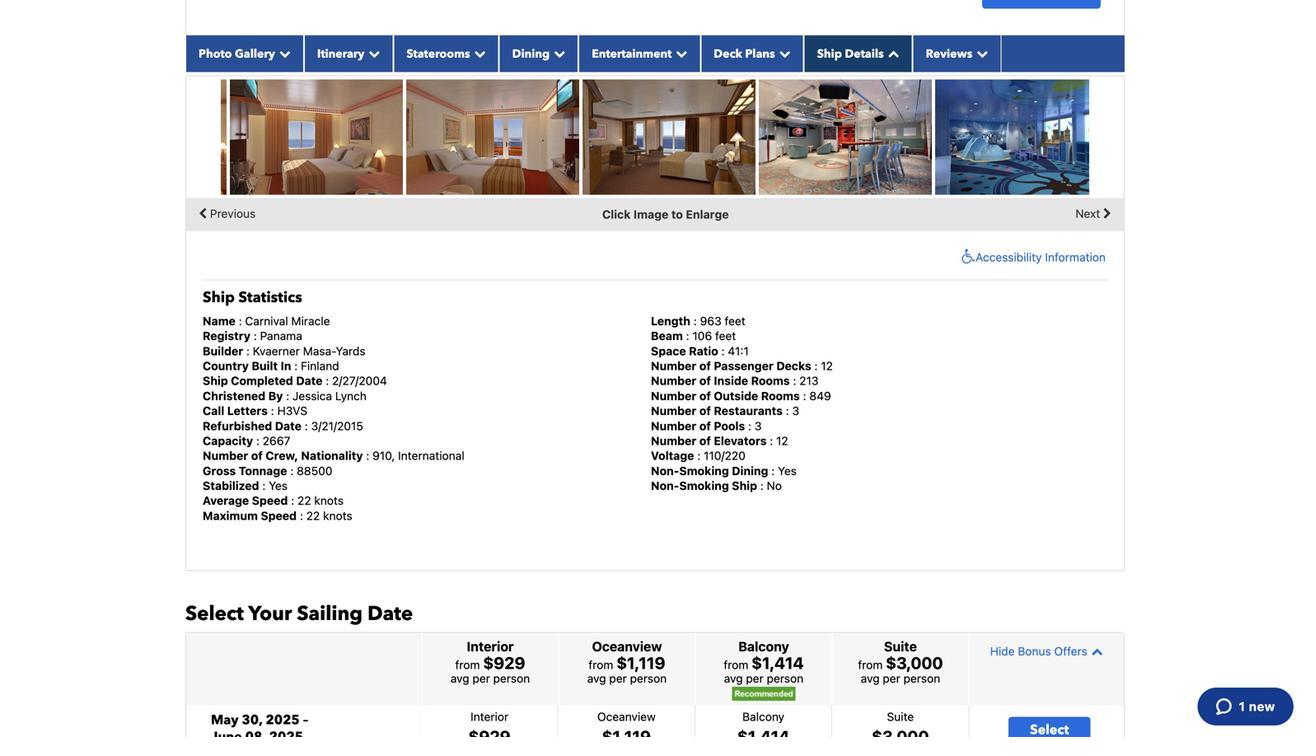 Task type: describe. For each thing, give the bounding box(es) containing it.
dining inside dropdown button
[[512, 46, 550, 62]]

2667
[[263, 434, 290, 448]]

lynch
[[335, 389, 367, 403]]

carnival
[[245, 314, 288, 328]]

chevron down image for entertainment
[[672, 48, 687, 59]]

person for $3,000
[[903, 672, 940, 685]]

letters
[[227, 404, 268, 418]]

ship details button
[[804, 35, 913, 72]]

decks
[[776, 359, 811, 373]]

chevron up image for ship details
[[884, 48, 899, 59]]

select your sailing date main content
[[0, 0, 1133, 737]]

kvaerner
[[253, 344, 300, 358]]

by
[[268, 389, 283, 403]]

chevron down image for photo gallery
[[275, 48, 291, 59]]

click image to enlarge
[[602, 207, 729, 221]]

suite for suite
[[887, 710, 914, 724]]

chevron down image for deck plans
[[775, 48, 791, 59]]

click
[[602, 207, 631, 221]]

your
[[248, 600, 292, 628]]

ship inside ship details dropdown button
[[817, 46, 842, 62]]

select your sailing date
[[185, 600, 413, 628]]

suite image
[[583, 79, 756, 195]]

image
[[633, 207, 668, 221]]

yards
[[336, 344, 365, 358]]

previous
[[207, 207, 256, 220]]

no
[[767, 479, 782, 493]]

of inside "ship statistics name : carnival miracle registry : panama builder : kvaerner masa-yards country built in : finland ship completed date : 2/27/2004 christened by : jessica lynch call letters : h3vs refurbished date : 3/21/2015 capacity : 2667 number of crew, nationality : 910, international gross tonnage : 88500 stabilized : yes average speed : 22 knots maximum speed : 22 knots"
[[251, 449, 263, 463]]

dining inside the length : 963 feet beam : 106 feet space ratio : 41:1 number of passenger decks : 12 number of inside rooms : 213 number of outside rooms : 849 number of restaurants : 3 number of pools : 3 number of elevators : 12 voltage : 110/220 non-smoking dining : yes non-smoking ship : no
[[732, 464, 768, 478]]

per for $929
[[472, 672, 490, 685]]

entertainment
[[592, 46, 672, 62]]

may 30, 2025 –
[[211, 711, 308, 729]]

of left the restaurants
[[699, 404, 711, 418]]

$929
[[483, 653, 525, 673]]

reviews button
[[913, 35, 1001, 72]]

registry
[[203, 329, 250, 343]]

chevron up image for hide bonus offers
[[1087, 646, 1103, 657]]

enlarge
[[686, 207, 729, 221]]

0 vertical spatial feet
[[725, 314, 745, 328]]

963
[[700, 314, 722, 328]]

ratio
[[689, 344, 718, 358]]

from for $1,119
[[589, 658, 613, 672]]

of left outside
[[699, 389, 711, 403]]

call
[[203, 404, 224, 418]]

refurbished
[[203, 419, 272, 433]]

0 horizontal spatial 12
[[776, 434, 788, 448]]

staterooms
[[406, 46, 470, 62]]

suite from $3,000 avg per person
[[858, 639, 943, 685]]

chevron down image for reviews
[[972, 48, 988, 59]]

average
[[203, 494, 249, 508]]

ship inside the length : 963 feet beam : 106 feet space ratio : 41:1 number of passenger decks : 12 number of inside rooms : 213 number of outside rooms : 849 number of restaurants : 3 number of pools : 3 number of elevators : 12 voltage : 110/220 non-smoking dining : yes non-smoking ship : no
[[732, 479, 757, 493]]

1 vertical spatial knots
[[323, 509, 352, 523]]

910,
[[372, 449, 395, 463]]

hide
[[990, 645, 1015, 658]]

per for $1,414
[[746, 672, 764, 685]]

2/27/2004
[[332, 374, 387, 388]]

chevron left image
[[199, 201, 207, 226]]

hide bonus offers link
[[973, 637, 1120, 666]]

may
[[211, 711, 238, 729]]

avg for $929
[[450, 672, 469, 685]]

41:1
[[728, 344, 749, 358]]

finland
[[301, 359, 339, 373]]

$1,119
[[616, 653, 665, 673]]

gross
[[203, 464, 236, 478]]

of left pools
[[699, 419, 711, 433]]

reviews
[[926, 46, 972, 62]]

photo gallery
[[199, 46, 275, 62]]

oceanview image
[[230, 79, 403, 195]]

$3,000
[[886, 653, 943, 673]]

of up 110/220
[[699, 434, 711, 448]]

capacity
[[203, 434, 253, 448]]

849
[[809, 389, 831, 403]]

yes inside "ship statistics name : carnival miracle registry : panama builder : kvaerner masa-yards country built in : finland ship completed date : 2/27/2004 christened by : jessica lynch call letters : h3vs refurbished date : 3/21/2015 capacity : 2667 number of crew, nationality : 910, international gross tonnage : 88500 stabilized : yes average speed : 22 knots maximum speed : 22 knots"
[[269, 479, 288, 493]]

crew,
[[266, 449, 298, 463]]

oceanview for oceanview from $1,119 avg per person
[[592, 639, 662, 654]]

2 vertical spatial date
[[368, 600, 413, 628]]

1 vertical spatial date
[[275, 419, 302, 433]]

106
[[692, 329, 712, 343]]

avg for $1,414
[[724, 672, 743, 685]]

international
[[398, 449, 464, 463]]

person for $1,119
[[630, 672, 667, 685]]

to
[[671, 207, 683, 221]]

camp ocean: penguins image
[[935, 79, 1108, 195]]

beam
[[651, 329, 683, 343]]

information
[[1045, 250, 1106, 264]]

elevators
[[714, 434, 767, 448]]

1 vertical spatial 22
[[306, 509, 320, 523]]

person for $929
[[493, 672, 530, 685]]

0 vertical spatial knots
[[314, 494, 344, 508]]

3/21/2015
[[311, 419, 363, 433]]

bonus
[[1018, 645, 1051, 658]]

interior image
[[54, 79, 227, 195]]

photo gallery button
[[185, 35, 304, 72]]

1 horizontal spatial 12
[[821, 359, 833, 373]]

0 vertical spatial date
[[296, 374, 323, 388]]

1 vertical spatial speed
[[261, 509, 297, 523]]

wheelchair image
[[957, 249, 976, 265]]

club o2 image
[[759, 79, 932, 195]]

oceanview for oceanview
[[597, 710, 656, 724]]

2 smoking from the top
[[679, 479, 729, 493]]

space
[[651, 344, 686, 358]]

0 vertical spatial 22
[[297, 494, 311, 508]]

1 vertical spatial 3
[[755, 419, 762, 433]]

interior for interior from $929 avg per person
[[467, 639, 514, 654]]

1 vertical spatial rooms
[[761, 389, 800, 403]]

photo
[[199, 46, 232, 62]]

restaurants
[[714, 404, 783, 418]]

number inside "ship statistics name : carnival miracle registry : panama builder : kvaerner masa-yards country built in : finland ship completed date : 2/27/2004 christened by : jessica lynch call letters : h3vs refurbished date : 3/21/2015 capacity : 2667 number of crew, nationality : 910, international gross tonnage : 88500 stabilized : yes average speed : 22 knots maximum speed : 22 knots"
[[203, 449, 248, 463]]

interior from $929 avg per person
[[450, 639, 530, 685]]

length
[[651, 314, 690, 328]]



Task type: locate. For each thing, give the bounding box(es) containing it.
1 vertical spatial non-
[[651, 479, 679, 493]]

yes up 'no'
[[778, 464, 797, 478]]

3 from from the left
[[724, 658, 748, 672]]

date right the sailing
[[368, 600, 413, 628]]

ship down country
[[203, 374, 228, 388]]

per
[[472, 672, 490, 685], [609, 672, 627, 685], [746, 672, 764, 685], [883, 672, 900, 685]]

1 vertical spatial interior
[[471, 710, 508, 724]]

miracle
[[291, 314, 330, 328]]

chevron up image inside hide bonus offers link
[[1087, 646, 1103, 657]]

0 vertical spatial 12
[[821, 359, 833, 373]]

balcony from $1,414 avg per person
[[724, 639, 804, 685]]

0 vertical spatial speed
[[252, 494, 288, 508]]

offers
[[1054, 645, 1087, 658]]

of down ratio
[[699, 359, 711, 373]]

inside
[[714, 374, 748, 388]]

previous link
[[194, 201, 256, 226]]

1 per from the left
[[472, 672, 490, 685]]

yes
[[778, 464, 797, 478], [269, 479, 288, 493]]

person
[[493, 672, 530, 685], [630, 672, 667, 685], [767, 672, 803, 685], [903, 672, 940, 685]]

accessibility information
[[976, 250, 1106, 264]]

22
[[297, 494, 311, 508], [306, 509, 320, 523]]

avg inside interior from $929 avg per person
[[450, 672, 469, 685]]

per inside suite from $3,000 avg per person
[[883, 672, 900, 685]]

balcony image
[[406, 79, 579, 195]]

5 chevron down image from the left
[[972, 48, 988, 59]]

per inside balcony from $1,414 avg per person
[[746, 672, 764, 685]]

1 vertical spatial feet
[[715, 329, 736, 343]]

ship up "name"
[[203, 287, 235, 308]]

of up tonnage
[[251, 449, 263, 463]]

0 vertical spatial smoking
[[679, 464, 729, 478]]

ship
[[817, 46, 842, 62], [203, 287, 235, 308], [203, 374, 228, 388], [732, 479, 757, 493]]

1 chevron down image from the left
[[275, 48, 291, 59]]

110/220
[[704, 449, 746, 463]]

chevron down image inside itinerary dropdown button
[[364, 48, 380, 59]]

christened
[[203, 389, 265, 403]]

1 horizontal spatial chevron down image
[[672, 48, 687, 59]]

1 vertical spatial chevron up image
[[1087, 646, 1103, 657]]

1 smoking from the top
[[679, 464, 729, 478]]

2 per from the left
[[609, 672, 627, 685]]

chevron down image
[[275, 48, 291, 59], [470, 48, 486, 59], [550, 48, 565, 59], [775, 48, 791, 59], [972, 48, 988, 59]]

non-
[[651, 464, 679, 478], [651, 479, 679, 493]]

1 vertical spatial smoking
[[679, 479, 729, 493]]

number
[[651, 359, 696, 373], [651, 374, 696, 388], [651, 389, 696, 403], [651, 404, 696, 418], [651, 419, 696, 433], [651, 434, 696, 448], [203, 449, 248, 463]]

avg inside suite from $3,000 avg per person
[[861, 672, 880, 685]]

itinerary button
[[304, 35, 393, 72]]

avg for $1,119
[[587, 672, 606, 685]]

maximum
[[203, 509, 258, 523]]

builder
[[203, 344, 243, 358]]

1 vertical spatial 12
[[776, 434, 788, 448]]

1 avg from the left
[[450, 672, 469, 685]]

avg for $3,000
[[861, 672, 880, 685]]

0 horizontal spatial dining
[[512, 46, 550, 62]]

0 vertical spatial oceanview
[[592, 639, 662, 654]]

0 horizontal spatial chevron down image
[[364, 48, 380, 59]]

1 person from the left
[[493, 672, 530, 685]]

next
[[1075, 207, 1103, 220]]

accessibility
[[976, 250, 1042, 264]]

0 vertical spatial rooms
[[751, 374, 790, 388]]

chevron down image inside 'staterooms' dropdown button
[[470, 48, 486, 59]]

2 person from the left
[[630, 672, 667, 685]]

chevron down image for dining
[[550, 48, 565, 59]]

feet right 963
[[725, 314, 745, 328]]

dining
[[512, 46, 550, 62], [732, 464, 768, 478]]

deck plans
[[714, 46, 775, 62]]

2 non- from the top
[[651, 479, 679, 493]]

recommended image
[[732, 687, 795, 701]]

completed
[[231, 374, 293, 388]]

from inside balcony from $1,414 avg per person
[[724, 658, 748, 672]]

from for $3,000
[[858, 658, 883, 672]]

ship left details
[[817, 46, 842, 62]]

interior inside interior from $929 avg per person
[[467, 639, 514, 654]]

of left inside
[[699, 374, 711, 388]]

0 vertical spatial 3
[[792, 404, 799, 418]]

avg up recommended image
[[724, 672, 743, 685]]

3 down the restaurants
[[755, 419, 762, 433]]

tonnage
[[239, 464, 287, 478]]

balcony up recommended image
[[738, 639, 789, 654]]

ship statistics name : carnival miracle registry : panama builder : kvaerner masa-yards country built in : finland ship completed date : 2/27/2004 christened by : jessica lynch call letters : h3vs refurbished date : 3/21/2015 capacity : 2667 number of crew, nationality : 910, international gross tonnage : 88500 stabilized : yes average speed : 22 knots maximum speed : 22 knots
[[203, 287, 464, 523]]

person for $1,414
[[767, 672, 803, 685]]

avg inside balcony from $1,414 avg per person
[[724, 672, 743, 685]]

chevron right image
[[1103, 201, 1111, 226]]

1 horizontal spatial dining
[[732, 464, 768, 478]]

0 vertical spatial dining
[[512, 46, 550, 62]]

1 vertical spatial dining
[[732, 464, 768, 478]]

balcony for balcony from $1,414 avg per person
[[738, 639, 789, 654]]

staterooms button
[[393, 35, 499, 72]]

0 vertical spatial balcony
[[738, 639, 789, 654]]

pools
[[714, 419, 745, 433]]

jessica
[[292, 389, 332, 403]]

name
[[203, 314, 236, 328]]

3 avg from the left
[[724, 672, 743, 685]]

details
[[845, 46, 884, 62]]

yes inside the length : 963 feet beam : 106 feet space ratio : 41:1 number of passenger decks : 12 number of inside rooms : 213 number of outside rooms : 849 number of restaurants : 3 number of pools : 3 number of elevators : 12 voltage : 110/220 non-smoking dining : yes non-smoking ship : no
[[778, 464, 797, 478]]

person inside interior from $929 avg per person
[[493, 672, 530, 685]]

itinerary
[[317, 46, 364, 62]]

3
[[792, 404, 799, 418], [755, 419, 762, 433]]

0 horizontal spatial 3
[[755, 419, 762, 433]]

balcony
[[738, 639, 789, 654], [742, 710, 784, 724]]

1 vertical spatial yes
[[269, 479, 288, 493]]

yes down tonnage
[[269, 479, 288, 493]]

masa-
[[303, 344, 336, 358]]

4 avg from the left
[[861, 672, 880, 685]]

suite inside suite from $3,000 avg per person
[[884, 639, 917, 654]]

chevron down image left staterooms
[[364, 48, 380, 59]]

3 chevron down image from the left
[[550, 48, 565, 59]]

1 vertical spatial balcony
[[742, 710, 784, 724]]

30,
[[242, 711, 262, 729]]

from inside oceanview from $1,119 avg per person
[[589, 658, 613, 672]]

voltage
[[651, 449, 694, 463]]

from inside suite from $3,000 avg per person
[[858, 658, 883, 672]]

avg left $929
[[450, 672, 469, 685]]

from for $929
[[455, 658, 480, 672]]

rooms down decks
[[751, 374, 790, 388]]

4 per from the left
[[883, 672, 900, 685]]

chevron down image for itinerary
[[364, 48, 380, 59]]

per for $3,000
[[883, 672, 900, 685]]

length : 963 feet beam : 106 feet space ratio : 41:1 number of passenger decks : 12 number of inside rooms : 213 number of outside rooms : 849 number of restaurants : 3 number of pools : 3 number of elevators : 12 voltage : 110/220 non-smoking dining : yes non-smoking ship : no
[[651, 314, 833, 493]]

chevron down image inside deck plans dropdown button
[[775, 48, 791, 59]]

2 from from the left
[[589, 658, 613, 672]]

h3vs
[[277, 404, 307, 418]]

chevron down image
[[364, 48, 380, 59], [672, 48, 687, 59]]

0 horizontal spatial yes
[[269, 479, 288, 493]]

avg left $1,119
[[587, 672, 606, 685]]

per inside oceanview from $1,119 avg per person
[[609, 672, 627, 685]]

rooms down 213
[[761, 389, 800, 403]]

ship details
[[817, 46, 884, 62]]

1 horizontal spatial 3
[[792, 404, 799, 418]]

accessibility information link
[[957, 249, 1106, 265]]

photo gallery image thumbnails navigation
[[186, 198, 1124, 231]]

oceanview inside oceanview from $1,119 avg per person
[[592, 639, 662, 654]]

0 horizontal spatial chevron up image
[[884, 48, 899, 59]]

0 vertical spatial suite
[[884, 639, 917, 654]]

88500
[[297, 464, 332, 478]]

balcony for balcony
[[742, 710, 784, 724]]

3 down decks
[[792, 404, 799, 418]]

from left $3,000
[[858, 658, 883, 672]]

0 vertical spatial chevron up image
[[884, 48, 899, 59]]

date down h3vs
[[275, 419, 302, 433]]

chevron down image left the deck
[[672, 48, 687, 59]]

2 chevron down image from the left
[[470, 48, 486, 59]]

date up jessica at left bottom
[[296, 374, 323, 388]]

suite for suite from $3,000 avg per person
[[884, 639, 917, 654]]

12 right elevators
[[776, 434, 788, 448]]

chevron down image for staterooms
[[470, 48, 486, 59]]

person inside oceanview from $1,119 avg per person
[[630, 672, 667, 685]]

built
[[252, 359, 278, 373]]

3 person from the left
[[767, 672, 803, 685]]

rooms
[[751, 374, 790, 388], [761, 389, 800, 403]]

interior for interior
[[471, 710, 508, 724]]

chevron up image right bonus
[[1087, 646, 1103, 657]]

12 up 849
[[821, 359, 833, 373]]

2 avg from the left
[[587, 672, 606, 685]]

1 horizontal spatial yes
[[778, 464, 797, 478]]

passenger
[[714, 359, 774, 373]]

in
[[281, 359, 291, 373]]

0 vertical spatial interior
[[467, 639, 514, 654]]

chevron up image
[[884, 48, 899, 59], [1087, 646, 1103, 657]]

outside
[[714, 389, 758, 403]]

date
[[296, 374, 323, 388], [275, 419, 302, 433], [368, 600, 413, 628]]

from
[[455, 658, 480, 672], [589, 658, 613, 672], [724, 658, 748, 672], [858, 658, 883, 672]]

from for $1,414
[[724, 658, 748, 672]]

per inside interior from $929 avg per person
[[472, 672, 490, 685]]

statistics
[[238, 287, 302, 308]]

3 per from the left
[[746, 672, 764, 685]]

chevron up image left reviews
[[884, 48, 899, 59]]

4 person from the left
[[903, 672, 940, 685]]

1 vertical spatial suite
[[887, 710, 914, 724]]

person inside balcony from $1,414 avg per person
[[767, 672, 803, 685]]

gallery
[[235, 46, 275, 62]]

from left $929
[[455, 658, 480, 672]]

oceanview from $1,119 avg per person
[[587, 639, 667, 685]]

per for $1,119
[[609, 672, 627, 685]]

chevron down image inside reviews "dropdown button"
[[972, 48, 988, 59]]

$1,414
[[752, 653, 804, 673]]

chevron down image inside dining dropdown button
[[550, 48, 565, 59]]

0 vertical spatial non-
[[651, 464, 679, 478]]

dining button
[[499, 35, 579, 72]]

1 horizontal spatial chevron up image
[[1087, 646, 1103, 657]]

from left $1,119
[[589, 658, 613, 672]]

0 vertical spatial yes
[[778, 464, 797, 478]]

1 chevron down image from the left
[[364, 48, 380, 59]]

4 from from the left
[[858, 658, 883, 672]]

2 chevron down image from the left
[[672, 48, 687, 59]]

plans
[[745, 46, 775, 62]]

2025
[[266, 711, 300, 729]]

chevron up image inside ship details dropdown button
[[884, 48, 899, 59]]

stabilized
[[203, 479, 259, 493]]

213
[[799, 374, 819, 388]]

1 vertical spatial oceanview
[[597, 710, 656, 724]]

entertainment button
[[579, 35, 701, 72]]

ship left 'no'
[[732, 479, 757, 493]]

feet up 41:1
[[715, 329, 736, 343]]

avg left $3,000
[[861, 672, 880, 685]]

speed
[[252, 494, 288, 508], [261, 509, 297, 523]]

chevron down image inside the photo gallery dropdown button
[[275, 48, 291, 59]]

hide bonus offers
[[990, 645, 1087, 658]]

–
[[303, 711, 308, 729]]

balcony down recommended image
[[742, 710, 784, 724]]

country
[[203, 359, 249, 373]]

from up recommended image
[[724, 658, 748, 672]]

person inside suite from $3,000 avg per person
[[903, 672, 940, 685]]

select
[[185, 600, 244, 628]]

from inside interior from $929 avg per person
[[455, 658, 480, 672]]

1 from from the left
[[455, 658, 480, 672]]

deck plans button
[[701, 35, 804, 72]]

next link
[[1075, 201, 1116, 226]]

avg
[[450, 672, 469, 685], [587, 672, 606, 685], [724, 672, 743, 685], [861, 672, 880, 685]]

chevron down image inside the entertainment dropdown button
[[672, 48, 687, 59]]

balcony inside balcony from $1,414 avg per person
[[738, 639, 789, 654]]

of
[[699, 359, 711, 373], [699, 374, 711, 388], [699, 389, 711, 403], [699, 404, 711, 418], [699, 419, 711, 433], [699, 434, 711, 448], [251, 449, 263, 463]]

avg inside oceanview from $1,119 avg per person
[[587, 672, 606, 685]]

oceanview
[[592, 639, 662, 654], [597, 710, 656, 724]]

4 chevron down image from the left
[[775, 48, 791, 59]]

1 non- from the top
[[651, 464, 679, 478]]

sailing
[[297, 600, 363, 628]]



Task type: vqa. For each thing, say whether or not it's contained in the screenshot.
replenished
no



